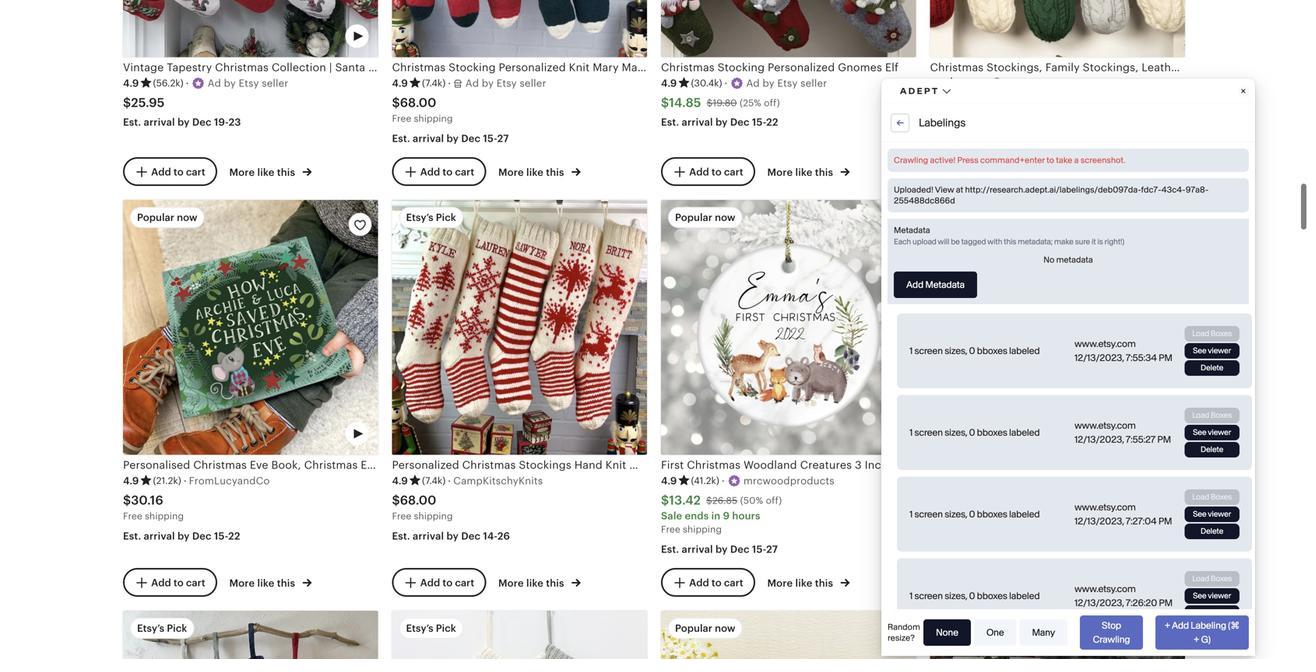 Task type: vqa. For each thing, say whether or not it's contained in the screenshot.
rightmost Shark
no



Task type: locate. For each thing, give the bounding box(es) containing it.
popular now
[[137, 212, 197, 224], [675, 212, 735, 224], [675, 623, 735, 635]]

arrival
[[144, 116, 175, 128], [682, 116, 713, 128], [413, 133, 444, 144], [951, 133, 982, 144], [144, 530, 175, 542], [413, 530, 444, 542], [682, 544, 713, 555]]

popular
[[137, 212, 174, 224], [675, 212, 712, 224], [675, 623, 712, 635]]

free inside $ 30.16 free shipping
[[123, 511, 142, 522]]

by
[[178, 116, 190, 128], [716, 116, 728, 128], [447, 133, 459, 144], [985, 133, 997, 144], [178, 530, 190, 542], [447, 530, 459, 542], [716, 544, 728, 555]]

2 etsy's pick link from the left
[[392, 611, 647, 660]]

$ inside $ 25.95 est. arrival by dec 19-23
[[123, 96, 131, 110]]

hand
[[574, 459, 603, 472]]

3 etsy's pick link from the left
[[930, 611, 1185, 660]]

1 vertical spatial personalized
[[392, 459, 459, 472]]

68.00 for est. arrival by dec 14-26
[[400, 493, 436, 508]]

1 stockings from the left
[[519, 459, 571, 472]]

like for the personalised christmas eve book, christmas eve box filler gift, christmas eve story book for children, christmas stocking filler image
[[257, 578, 274, 589]]

add to cart button
[[123, 157, 217, 186], [392, 157, 486, 186], [661, 157, 755, 186], [930, 157, 1024, 186], [123, 568, 217, 597], [392, 568, 486, 597], [661, 568, 755, 597]]

0 horizontal spatial est. arrival by dec 15-27
[[392, 133, 509, 144]]

est. arrival by dec 15-27 for 13.42
[[661, 544, 778, 555]]

est. inside $ 25.95 est. arrival by dec 19-23
[[123, 116, 141, 128]]

off) inside $ 13.42 $ 26.85 (50% off) sale ends in 9 hours free shipping
[[766, 496, 782, 506]]

1 horizontal spatial 27
[[766, 544, 778, 555]]

$ 30.16 free shipping
[[123, 493, 184, 522]]

more like this link for vintage tapestry christmas collection | santa snowman tree personalized christmas stockings embroidered name wood tag classic age-old decor image
[[229, 164, 312, 180]]

0 vertical spatial $ 68.00 free shipping
[[392, 96, 453, 124]]

0 vertical spatial off)
[[764, 98, 780, 108]]

4.9 for vintage tapestry christmas collection | santa snowman tree personalized christmas stockings embroidered name wood tag classic age-old decor image
[[123, 78, 139, 89]]

1 with from the left
[[748, 459, 772, 472]]

1 horizontal spatial 22
[[766, 116, 778, 128]]

$
[[123, 96, 131, 110], [392, 96, 400, 110], [661, 96, 669, 110], [930, 96, 938, 110], [707, 98, 713, 108], [123, 493, 131, 508], [392, 493, 400, 508], [661, 493, 669, 508], [706, 496, 712, 506]]

etsy's pick
[[406, 212, 456, 224], [944, 212, 994, 224], [137, 623, 187, 635], [406, 623, 456, 635], [944, 623, 994, 635]]

15- for 30.16
[[214, 530, 228, 542]]

box
[[1102, 459, 1121, 472]]

christmas stocking personalized  gnomes elf
[[661, 61, 899, 74]]

knit family and pet christmas stockings with custom personalized name tag image
[[392, 611, 647, 660]]

2 68.00 from the top
[[400, 493, 436, 508]]

0 horizontal spatial stockings
[[519, 459, 571, 472]]

(7.4k)
[[422, 78, 446, 88], [422, 476, 446, 486]]

more
[[229, 167, 255, 178], [498, 167, 524, 178], [767, 167, 793, 178], [229, 578, 255, 589], [498, 578, 524, 589], [767, 578, 793, 589]]

15-
[[752, 116, 766, 128], [483, 133, 497, 144], [214, 530, 228, 542], [752, 544, 766, 555]]

with left red
[[748, 459, 772, 472]]

free inside $ 13.42 $ 26.85 (50% off) sale ends in 9 hours free shipping
[[661, 524, 680, 535]]

personalized up the est. arrival by dec 14-26
[[392, 459, 459, 472]]

off) for 14.85
[[764, 98, 780, 108]]

0 vertical spatial est. arrival by dec 15-22
[[661, 116, 778, 128]]

1 68.00 from the top
[[400, 96, 436, 110]]

1 (7.4k) from the top
[[422, 78, 446, 88]]

est. arrival by dec 15-22 down $ 14.85 $ 19.80 (25% off)
[[661, 116, 778, 128]]

19-
[[214, 116, 229, 128]]

free for est. arrival by dec 15-27
[[392, 113, 411, 124]]

free
[[392, 113, 411, 124], [930, 113, 949, 124], [123, 511, 142, 522], [392, 511, 411, 522], [930, 511, 949, 522], [661, 524, 680, 535]]

personalized
[[768, 61, 835, 74], [392, 459, 459, 472]]

0 horizontal spatial etsy's pick link
[[123, 611, 378, 660]]

christmas
[[661, 61, 715, 74], [462, 459, 516, 472], [687, 459, 741, 472], [939, 459, 992, 472]]

product video element
[[123, 0, 378, 57], [123, 200, 378, 455], [661, 200, 916, 455], [392, 611, 647, 660]]

more like this for personalized christmas stockings hand knit wool stockings white with red accents image
[[498, 578, 567, 589]]

popular now inside popular now link
[[675, 623, 735, 635]]

$ 25.95 est. arrival by dec 19-23
[[123, 96, 241, 128]]

0 vertical spatial (56.2k)
[[153, 78, 183, 88]]

off)
[[764, 98, 780, 108], [766, 496, 782, 506]]

68.00
[[400, 96, 436, 110], [400, 493, 436, 508]]

shipping for dec 15-22
[[145, 511, 184, 522]]

this for personalized christmas stockings hand knit wool stockings white with red accents image
[[546, 578, 564, 589]]

now for 30.16
[[177, 212, 197, 224]]

0 horizontal spatial 27
[[497, 133, 509, 144]]

2 horizontal spatial 27
[[1035, 133, 1047, 144]]

stockings up (41.2k)
[[659, 459, 711, 472]]

personalized knitted christmas stockings green white red intarsia fair isle knit christmas decor deer snowflakes extra large image
[[930, 200, 1185, 455]]

2 stockings from the left
[[659, 459, 711, 472]]

accents
[[799, 459, 842, 472]]

est. arrival by dec 15-27
[[392, 133, 509, 144], [661, 544, 778, 555]]

product video element for (41.2k)
[[661, 200, 916, 455]]

$ inside $ 8.00 free shipping
[[930, 96, 938, 110]]

now for 13.42
[[715, 212, 735, 224]]

0 horizontal spatial personalized
[[392, 459, 459, 472]]

pick for 'personalized knitted christmas stockings green white red intarsia fair isle knit christmas decor deer snowflakes extra large' image
[[974, 212, 994, 224]]

(25%
[[740, 98, 761, 108]]

1 horizontal spatial with
[[1052, 459, 1076, 472]]

0 horizontal spatial 22
[[228, 530, 240, 542]]

1 horizontal spatial est. arrival by dec 15-27
[[661, 544, 778, 555]]

·
[[186, 78, 189, 89], [448, 78, 451, 89], [725, 78, 728, 89], [985, 78, 988, 89], [184, 475, 187, 487], [448, 475, 451, 487], [722, 475, 725, 487], [993, 475, 996, 487]]

to
[[174, 166, 184, 178], [443, 166, 453, 178], [712, 166, 722, 178], [981, 166, 991, 178], [174, 577, 184, 589], [443, 577, 453, 589], [712, 577, 722, 589]]

27
[[497, 133, 509, 144], [1035, 133, 1047, 144], [766, 544, 778, 555]]

$ 68.00 free shipping for est. arrival by dec 14-26
[[392, 493, 453, 522]]

cart
[[186, 166, 205, 178], [455, 166, 474, 178], [724, 166, 743, 178], [993, 166, 1012, 178], [186, 577, 205, 589], [455, 577, 474, 589], [724, 577, 743, 589]]

(56.2k) for est. arrival by
[[153, 78, 183, 88]]

1 vertical spatial est. arrival by dec 15-22
[[123, 530, 240, 542]]

this
[[277, 167, 295, 178], [546, 167, 564, 178], [815, 167, 833, 178], [277, 578, 295, 589], [546, 578, 564, 589], [815, 578, 833, 589]]

25.95
[[131, 96, 165, 110]]

etsy's
[[406, 212, 433, 224], [944, 212, 971, 224], [137, 623, 164, 635], [406, 623, 433, 635], [944, 623, 971, 635]]

this for first christmas woodland creatures 3 inch ceramic christmas ornament with gift box image
[[815, 578, 833, 589]]

stockings left hand
[[519, 459, 571, 472]]

1 horizontal spatial est. arrival by dec 15-22
[[661, 116, 778, 128]]

christmas up (30.4k)
[[661, 61, 715, 74]]

dec
[[192, 116, 212, 128], [730, 116, 750, 128], [461, 133, 481, 144], [999, 133, 1019, 144], [192, 530, 212, 542], [461, 530, 481, 542], [730, 544, 750, 555]]

free for est. arrival by dec 14-26
[[392, 511, 411, 522]]

shipping for dec 14-26
[[414, 511, 453, 522]]

1 vertical spatial 68.00
[[400, 493, 436, 508]]

est. arrival by dec 15-22
[[661, 116, 778, 128], [123, 530, 240, 542]]

first christmas woodland creatures 3 inch ceramic christmas ornament with gift box
[[661, 459, 1121, 472]]

4.9
[[123, 78, 139, 89], [392, 78, 408, 89], [661, 78, 677, 89], [123, 475, 139, 487], [392, 475, 408, 487], [661, 475, 677, 487], [930, 475, 946, 487]]

personalized down christmas stocking personalized  gnomes elf image
[[768, 61, 835, 74]]

off) right (25%
[[764, 98, 780, 108]]

1 horizontal spatial (56.2k)
[[960, 476, 991, 486]]

shipping inside $ 8.00 free shipping
[[952, 113, 991, 124]]

0 vertical spatial (7.4k)
[[422, 78, 446, 88]]

etsy's for personalized fleece christmas stockings, character christmas stocking, custom holiday stockings, christmas stockings, personalized image at bottom
[[944, 623, 971, 635]]

gift
[[1079, 459, 1099, 472]]

est.
[[123, 116, 141, 128], [661, 116, 679, 128], [392, 133, 410, 144], [930, 133, 948, 144], [123, 530, 141, 542], [392, 530, 410, 542], [661, 544, 679, 555]]

off) right the (50%
[[766, 496, 782, 506]]

0 horizontal spatial with
[[748, 459, 772, 472]]

2 $ 68.00 free shipping from the top
[[392, 493, 453, 522]]

pick
[[436, 212, 456, 224], [974, 212, 994, 224], [167, 623, 187, 635], [436, 623, 456, 635], [974, 623, 994, 635]]

$ 8.00 free shipping
[[930, 96, 991, 124]]

0 vertical spatial 68.00
[[400, 96, 436, 110]]

1 vertical spatial $ 68.00 free shipping
[[392, 493, 453, 522]]

more like this
[[229, 167, 298, 178], [498, 167, 567, 178], [767, 167, 836, 178], [229, 578, 298, 589], [498, 578, 567, 589], [767, 578, 836, 589]]

(56.2k) up free shipping
[[960, 476, 991, 486]]

more for vintage tapestry christmas collection | santa snowman tree personalized christmas stockings embroidered name wood tag classic age-old decor image
[[229, 167, 255, 178]]

$ 68.00 free shipping
[[392, 96, 453, 124], [392, 493, 453, 522]]

add to cart
[[151, 166, 205, 178], [420, 166, 474, 178], [689, 166, 743, 178], [958, 166, 1012, 178], [151, 577, 205, 589], [420, 577, 474, 589], [689, 577, 743, 589]]

26.85
[[712, 496, 738, 506]]

4.9 for the personalised christmas eve book, christmas eve box filler gift, christmas eve story book for children, christmas stocking filler image
[[123, 475, 139, 487]]

(7.4k) for dec 14-26
[[422, 476, 446, 486]]

dec inside $ 25.95 est. arrival by dec 19-23
[[192, 116, 212, 128]]

with left 'gift'
[[1052, 459, 1076, 472]]

now
[[177, 212, 197, 224], [715, 212, 735, 224], [715, 623, 735, 635]]

est. arrival by dec 15-22 down $ 30.16 free shipping
[[123, 530, 240, 542]]

first christmas woodland creatures 3 inch ceramic christmas ornament with gift box image
[[661, 200, 916, 455]]

sale
[[661, 510, 682, 522]]

shipping
[[414, 113, 453, 124], [952, 113, 991, 124], [145, 511, 184, 522], [414, 511, 453, 522], [952, 511, 991, 522], [683, 524, 722, 535]]

1 vertical spatial 22
[[228, 530, 240, 542]]

1 etsy's pick link from the left
[[123, 611, 378, 660]]

free for est. arrival by dec 21-27
[[930, 113, 949, 124]]

(56.2k) for free shipping
[[960, 476, 991, 486]]

0 vertical spatial est. arrival by dec 15-27
[[392, 133, 509, 144]]

1 vertical spatial (7.4k)
[[422, 476, 446, 486]]

4.9 for personalized christmas stockings hand knit wool stockings white with red accents image
[[392, 475, 408, 487]]

1 horizontal spatial stockings
[[659, 459, 711, 472]]

more like this link for the personalised christmas eve book, christmas eve box filler gift, christmas eve story book for children, christmas stocking filler image
[[229, 575, 312, 591]]

est. arrival by dec 15-27 for 68.00
[[392, 133, 509, 144]]

like
[[257, 167, 274, 178], [526, 167, 543, 178], [795, 167, 813, 178], [257, 578, 274, 589], [526, 578, 543, 589], [795, 578, 813, 589]]

shipping for dec 21-27
[[952, 113, 991, 124]]

$ inside $ 14.85 $ 19.80 (25% off)
[[707, 98, 713, 108]]

0 horizontal spatial est. arrival by dec 15-22
[[123, 530, 240, 542]]

(56.2k)
[[153, 78, 183, 88], [960, 476, 991, 486]]

more like this for the personalised christmas eve book, christmas eve box filler gift, christmas eve story book for children, christmas stocking filler image
[[229, 578, 298, 589]]

0 horizontal spatial (56.2k)
[[153, 78, 183, 88]]

1 vertical spatial off)
[[766, 496, 782, 506]]

etsy's pick link
[[123, 611, 378, 660], [392, 611, 647, 660], [930, 611, 1185, 660]]

add
[[151, 166, 171, 178], [420, 166, 440, 178], [689, 166, 709, 178], [958, 166, 978, 178], [151, 577, 171, 589], [420, 577, 440, 589], [689, 577, 709, 589]]

more like this link
[[229, 164, 312, 180], [498, 164, 581, 180], [767, 164, 850, 180], [229, 575, 312, 591], [498, 575, 581, 591], [767, 575, 850, 591]]

1 $ 68.00 free shipping from the top
[[392, 96, 453, 124]]

with
[[748, 459, 772, 472], [1052, 459, 1076, 472]]

2 with from the left
[[1052, 459, 1076, 472]]

shipping inside $ 30.16 free shipping
[[145, 511, 184, 522]]

this for the personalised christmas eve book, christmas eve box filler gift, christmas eve story book for children, christmas stocking filler image
[[277, 578, 295, 589]]

off) inside $ 14.85 $ 19.80 (25% off)
[[764, 98, 780, 108]]

22
[[766, 116, 778, 128], [228, 530, 240, 542]]

etsy's pick for personalized christmas stockings hand knit wool stockings white with red accents image
[[406, 212, 456, 224]]

15- for 13.42
[[752, 544, 766, 555]]

hours
[[732, 510, 760, 522]]

68.00 for est. arrival by dec 15-27
[[400, 96, 436, 110]]

this for vintage tapestry christmas collection | santa snowman tree personalized christmas stockings embroidered name wood tag classic age-old decor image
[[277, 167, 295, 178]]

9
[[723, 510, 730, 522]]

stockings
[[519, 459, 571, 472], [659, 459, 711, 472]]

2 (7.4k) from the top
[[422, 476, 446, 486]]

1 horizontal spatial etsy's pick link
[[392, 611, 647, 660]]

free inside $ 8.00 free shipping
[[930, 113, 949, 124]]

1 vertical spatial est. arrival by dec 15-27
[[661, 544, 778, 555]]

1 vertical spatial (56.2k)
[[960, 476, 991, 486]]

(56.2k) up 25.95
[[153, 78, 183, 88]]

2 horizontal spatial etsy's pick link
[[930, 611, 1185, 660]]

stocking
[[718, 61, 765, 74]]

1 horizontal spatial personalized
[[768, 61, 835, 74]]

etsy's for 'personalized knitted christmas stockings green white red intarsia fair isle knit christmas decor deer snowflakes extra large' image
[[944, 212, 971, 224]]



Task type: describe. For each thing, give the bounding box(es) containing it.
more like this for first christmas woodland creatures 3 inch ceramic christmas ornament with gift box image
[[767, 578, 836, 589]]

popular now for 13.42
[[675, 212, 735, 224]]

more like this for vintage tapestry christmas collection | santa snowman tree personalized christmas stockings embroidered name wood tag classic age-old decor image
[[229, 167, 298, 178]]

23
[[229, 116, 241, 128]]

by inside $ 25.95 est. arrival by dec 19-23
[[178, 116, 190, 128]]

etsy's pick for ready to ship | linen christmas stocking image
[[137, 623, 187, 635]]

more for personalized christmas stockings hand knit wool stockings white with red accents image
[[498, 578, 524, 589]]

personalized fleece christmas stockings, character christmas stocking, custom holiday stockings, christmas stockings, personalized image
[[930, 611, 1185, 660]]

more for the personalised christmas eve book, christmas eve box filler gift, christmas eve story book for children, christmas stocking filler image
[[229, 578, 255, 589]]

like for personalized christmas stockings hand knit wool stockings white with red accents image
[[526, 578, 543, 589]]

27 for 68.00
[[497, 133, 509, 144]]

popular for 13.42
[[675, 212, 712, 224]]

personalized christmas stockings hand knit wool stockings white with red accents
[[392, 459, 842, 472]]

etsy's for personalized christmas stockings hand knit wool stockings white with red accents image
[[406, 212, 433, 224]]

etsy's for ready to ship | linen christmas stocking image
[[137, 623, 164, 635]]

free shipping
[[930, 511, 991, 522]]

4.7
[[930, 78, 945, 89]]

(398)
[[959, 78, 982, 88]]

wool
[[629, 459, 656, 472]]

ceramic
[[891, 459, 936, 472]]

woodland
[[744, 459, 797, 472]]

27 for 8.00
[[1035, 133, 1047, 144]]

popular now for 30.16
[[137, 212, 197, 224]]

christmas up (41.2k)
[[687, 459, 741, 472]]

(41.2k)
[[691, 476, 719, 486]]

christmas up 14-
[[462, 459, 516, 472]]

christmas stockings, family stockings, leather patch christmas stocking, knitted stockings,christmas stockings with name, holiday stockings image
[[930, 0, 1185, 57]]

14-
[[483, 530, 498, 542]]

personalised christmas eve book, christmas eve box filler gift, christmas eve story book for children, christmas stocking filler image
[[123, 200, 378, 455]]

christmas stocking personalized  gnomes elf image
[[661, 0, 916, 57]]

product video element for (21.2k)
[[123, 200, 378, 455]]

creatures
[[800, 459, 852, 472]]

26
[[498, 530, 510, 542]]

ready to ship | linen christmas stocking image
[[123, 611, 378, 660]]

est. arrival by dec 21-27
[[930, 133, 1047, 144]]

$ inside $ 30.16 free shipping
[[123, 493, 131, 508]]

first
[[661, 459, 684, 472]]

off) for 13.42
[[766, 496, 782, 506]]

more for first christmas woodland creatures 3 inch ceramic christmas ornament with gift box image
[[767, 578, 793, 589]]

ends
[[685, 510, 709, 522]]

3
[[855, 459, 862, 472]]

$ 13.42 $ 26.85 (50% off) sale ends in 9 hours free shipping
[[661, 493, 782, 535]]

15- for 68.00
[[483, 133, 497, 144]]

popular for 30.16
[[137, 212, 174, 224]]

gnomes
[[838, 61, 882, 74]]

(30.4k)
[[691, 78, 722, 88]]

est. arrival by dec 14-26
[[392, 530, 510, 542]]

ornament
[[995, 459, 1049, 472]]

elf
[[885, 61, 899, 74]]

white
[[714, 459, 745, 472]]

13.42
[[669, 493, 701, 508]]

$ 68.00 free shipping for est. arrival by dec 15-27
[[392, 96, 453, 124]]

pick for ready to ship | linen christmas stocking image
[[167, 623, 187, 635]]

pick for personalized christmas stockings hand knit wool stockings white with red accents image
[[436, 212, 456, 224]]

product video element for (56.2k)
[[123, 0, 378, 57]]

(7.4k) for dec 15-27
[[422, 78, 446, 88]]

0 vertical spatial 22
[[766, 116, 778, 128]]

0 vertical spatial personalized
[[768, 61, 835, 74]]

4.9 for 'personalized knitted christmas stockings green white red intarsia fair isle knit christmas decor deer snowflakes extra large' image
[[930, 475, 946, 487]]

pick for personalized fleece christmas stockings, character christmas stocking, custom holiday stockings, christmas stockings, personalized image at bottom
[[974, 623, 994, 635]]

(21.2k)
[[153, 476, 181, 486]]

21-
[[1021, 133, 1035, 144]]

popular now link
[[661, 611, 916, 660]]

30.16
[[131, 493, 163, 508]]

red
[[775, 459, 796, 472]]

inch
[[865, 459, 888, 472]]

14.85
[[669, 96, 701, 110]]

vintage tapestry christmas collection | santa snowman tree personalized christmas stockings embroidered name wood tag classic age-old decor image
[[123, 0, 378, 57]]

$ 14.85 $ 19.80 (25% off)
[[661, 96, 780, 110]]

knit
[[606, 459, 626, 472]]

in
[[711, 510, 721, 522]]

19.80
[[713, 98, 737, 108]]

like for first christmas woodland creatures 3 inch ceramic christmas ornament with gift box image
[[795, 578, 813, 589]]

4.9 for first christmas woodland creatures 3 inch ceramic christmas ornament with gift box image
[[661, 475, 677, 487]]

like for vintage tapestry christmas collection | santa snowman tree personalized christmas stockings embroidered name wood tag classic age-old decor image
[[257, 167, 274, 178]]

custom name cup with birth flower,birth month iced coffee cup,custom name tumbler,bridesmaid gifts idea,holiday gift,christmas gifts for her image
[[661, 611, 916, 660]]

christmas up free shipping
[[939, 459, 992, 472]]

free for est. arrival by dec 15-22
[[123, 511, 142, 522]]

shipping for dec 15-27
[[414, 113, 453, 124]]

more like this link for personalized christmas stockings hand knit wool stockings white with red accents image
[[498, 575, 581, 591]]

christmas stocking personalized knit mary maxim bernat santa custom xmas candy cane angel tree snowball stocking image
[[392, 0, 647, 57]]

personalized christmas stockings hand knit wool stockings white with red accents image
[[392, 200, 647, 455]]

arrival inside $ 25.95 est. arrival by dec 19-23
[[144, 116, 175, 128]]

shipping inside $ 13.42 $ 26.85 (50% off) sale ends in 9 hours free shipping
[[683, 524, 722, 535]]

more like this link for first christmas woodland creatures 3 inch ceramic christmas ornament with gift box image
[[767, 575, 850, 591]]

(50%
[[740, 496, 763, 506]]

8.00
[[938, 96, 967, 110]]

etsy's pick for 'personalized knitted christmas stockings green white red intarsia fair isle knit christmas decor deer snowflakes extra large' image
[[944, 212, 994, 224]]

etsy's pick for personalized fleece christmas stockings, character christmas stocking, custom holiday stockings, christmas stockings, personalized image at bottom
[[944, 623, 994, 635]]



